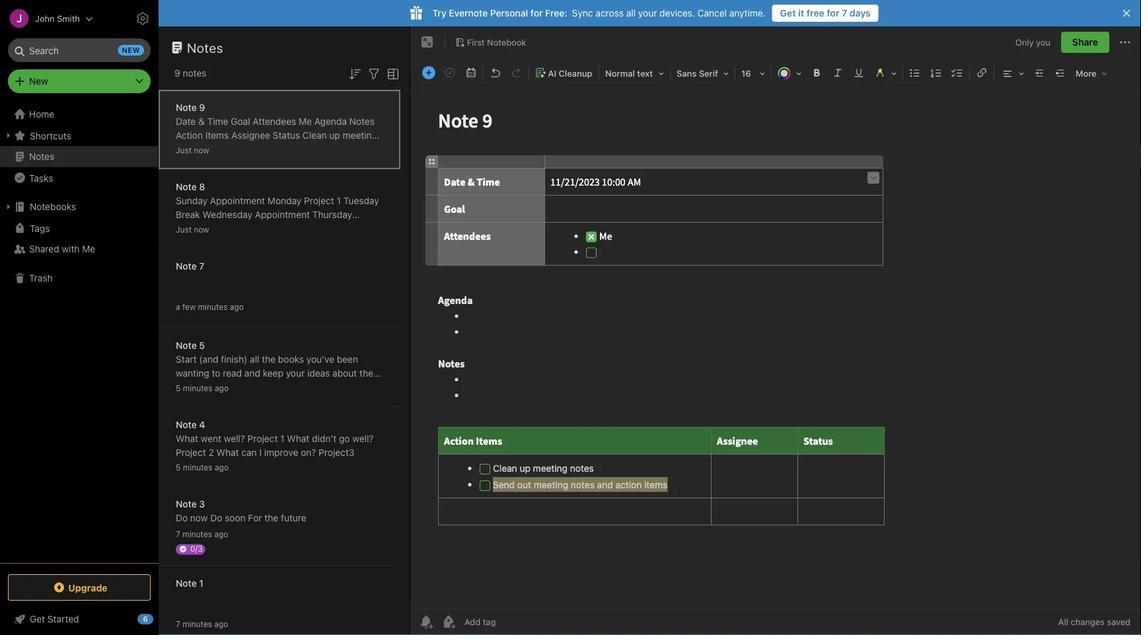 Task type: describe. For each thing, give the bounding box(es) containing it.
improve
[[264, 447, 298, 458]]

few
[[182, 302, 196, 312]]

0 vertical spatial break
[[176, 209, 200, 220]]

first
[[467, 37, 485, 47]]

1 well? from the left
[[224, 433, 245, 444]]

0 vertical spatial 5
[[199, 340, 205, 351]]

ai cleanup button
[[531, 63, 597, 83]]

notes down status in the top left of the page
[[280, 144, 304, 155]]

sunday appointment monday project 1 tuesday break wednesday appointment thursday project 2 friday task 3 saturday break
[[176, 195, 379, 234]]

ai
[[548, 68, 556, 78]]

bold image
[[808, 63, 826, 82]]

just now for date & time goal attendees me agenda notes action items assignee status clean up meeting notes send out meeting notes and action items
[[176, 146, 209, 155]]

you're
[[271, 382, 298, 393]]

project down went
[[176, 447, 206, 458]]

and inside 'start (and finish) all the books you've been wanting to read and keep your ideas about them all in one place. tip: if you're reading a physical book, take pictu...'
[[244, 368, 260, 379]]

project down sunday
[[176, 223, 206, 234]]

items
[[205, 130, 229, 141]]

physical
[[342, 382, 377, 393]]

more actions image
[[1117, 34, 1133, 50]]

days
[[850, 8, 871, 19]]

7 down note 3
[[176, 530, 180, 539]]

the inside 'start (and finish) all the books you've been wanting to read and keep your ideas about them all in one place. tip: if you're reading a physical book, take pictu...'
[[262, 354, 276, 365]]

1 for tuesday
[[337, 195, 341, 206]]

first notebook
[[467, 37, 526, 47]]

undo image
[[486, 63, 505, 82]]

16
[[741, 68, 751, 78]]

1 horizontal spatial notes
[[187, 40, 223, 55]]

note for note 1
[[176, 578, 197, 589]]

project up thursday
[[304, 195, 334, 206]]

now for assignee
[[194, 146, 209, 155]]

5 for note 4
[[176, 463, 181, 472]]

1 vertical spatial me
[[82, 244, 95, 254]]

smith
[[57, 14, 80, 23]]

1 horizontal spatial break
[[316, 223, 340, 234]]

tip:
[[244, 382, 260, 393]]

get it free for 7 days button
[[772, 5, 879, 22]]

0 vertical spatial your
[[638, 8, 657, 19]]

new
[[29, 76, 48, 87]]

5 for note 5
[[176, 384, 181, 393]]

0 horizontal spatial all
[[176, 382, 185, 393]]

expand notebooks image
[[3, 202, 14, 212]]

started
[[47, 614, 79, 624]]

been
[[337, 354, 358, 365]]

date & time goal attendees me agenda notes action items assignee status clean up meeting notes send out meeting notes and action items
[[176, 116, 377, 155]]

ideas
[[307, 368, 330, 379]]

note 8
[[176, 181, 205, 192]]

notebooks link
[[0, 196, 158, 217]]

john
[[35, 14, 55, 23]]

indent image
[[1030, 63, 1049, 82]]

book,
[[176, 396, 200, 406]]

serif
[[699, 68, 718, 78]]

1 do from the left
[[176, 512, 188, 523]]

Font family field
[[672, 63, 734, 83]]

0 horizontal spatial 1
[[199, 578, 204, 589]]

a few minutes ago
[[176, 302, 244, 312]]

note 4
[[176, 419, 205, 430]]

Font size field
[[737, 63, 770, 83]]

note for note 8
[[176, 181, 197, 192]]

4
[[199, 419, 205, 430]]

only
[[1016, 37, 1034, 47]]

changes
[[1071, 617, 1105, 627]]

free
[[807, 8, 825, 19]]

1 vertical spatial the
[[265, 512, 278, 523]]

outdent image
[[1051, 63, 1070, 82]]

share
[[1072, 37, 1098, 48]]

attendees
[[253, 116, 296, 127]]

reading
[[300, 382, 332, 393]]

personal
[[490, 8, 528, 19]]

trash link
[[0, 268, 158, 289]]

soon
[[225, 512, 246, 523]]

new search field
[[17, 38, 144, 62]]

went
[[201, 433, 221, 444]]

bulleted list image
[[906, 63, 925, 82]]

cleanup
[[559, 68, 592, 78]]

out
[[226, 144, 240, 155]]

try evernote personal for free: sync across all your devices. cancel anytime.
[[433, 8, 766, 19]]

time
[[207, 116, 228, 127]]

checklist image
[[948, 63, 967, 82]]

settings image
[[135, 11, 151, 26]]

notes down action
[[176, 144, 200, 155]]

take
[[202, 396, 220, 406]]

one
[[198, 382, 214, 393]]

2 do from the left
[[210, 512, 222, 523]]

8
[[199, 181, 205, 192]]

all changes saved
[[1059, 617, 1131, 627]]

with
[[62, 244, 80, 254]]

saturday
[[275, 223, 313, 234]]

expand note image
[[420, 34, 435, 50]]

for for 7
[[827, 8, 840, 19]]

shortcuts
[[30, 130, 71, 141]]

wanting
[[176, 368, 209, 379]]

home link
[[0, 104, 159, 125]]

note for note 3
[[176, 499, 197, 510]]

action
[[325, 144, 351, 155]]

friday
[[217, 223, 243, 234]]

7 up the a few minutes ago
[[199, 261, 204, 272]]

7 right click to collapse icon
[[176, 620, 180, 629]]

notes inside date & time goal attendees me agenda notes action items assignee status clean up meeting notes send out meeting notes and action items
[[349, 116, 375, 127]]

insert link image
[[973, 63, 991, 82]]

do now do soon for the future
[[176, 512, 306, 523]]

for for free:
[[531, 8, 543, 19]]

future
[[281, 512, 306, 523]]

2 inside the what went well? project 1 what didn't go well? project 2 what can i improve on? project3
[[209, 447, 214, 458]]

get it free for 7 days
[[780, 8, 871, 19]]

date
[[176, 116, 196, 127]]

notebooks
[[30, 201, 76, 212]]

pictu...
[[223, 396, 252, 406]]

Insert field
[[419, 63, 439, 82]]

0 horizontal spatial 9
[[174, 68, 180, 79]]

shared with me link
[[0, 239, 158, 260]]

1 horizontal spatial meeting
[[343, 130, 377, 141]]

numbered list image
[[927, 63, 946, 82]]

note for note 4
[[176, 419, 197, 430]]

Font color field
[[773, 63, 806, 83]]

just now for sunday appointment monday project 1 tuesday break wednesday appointment thursday project 2 friday task 3 saturday break
[[176, 225, 209, 234]]

in
[[188, 382, 195, 393]]

2 well? from the left
[[352, 433, 374, 444]]

can
[[241, 447, 257, 458]]

upgrade button
[[8, 574, 151, 601]]

send
[[202, 144, 224, 155]]

to
[[212, 368, 220, 379]]

minutes down went
[[183, 463, 213, 472]]

italic image
[[829, 63, 847, 82]]

action
[[176, 130, 203, 141]]

more
[[1076, 68, 1097, 78]]

&
[[198, 116, 205, 127]]

Heading level field
[[601, 63, 669, 83]]

underline image
[[850, 63, 868, 82]]

minutes down 'wanting'
[[183, 384, 213, 393]]

tags
[[30, 223, 50, 233]]

for
[[248, 512, 262, 523]]

free:
[[545, 8, 567, 19]]

books
[[278, 354, 304, 365]]

tuesday
[[343, 195, 379, 206]]

normal
[[605, 68, 635, 78]]

minutes right "few"
[[198, 302, 228, 312]]



Task type: locate. For each thing, give the bounding box(es) containing it.
0 vertical spatial 2
[[209, 223, 214, 234]]

Alignment field
[[996, 63, 1029, 83]]

now left the friday
[[194, 225, 209, 234]]

for inside button
[[827, 8, 840, 19]]

5 minutes ago for to
[[176, 384, 229, 393]]

1 horizontal spatial get
[[780, 8, 796, 19]]

1 horizontal spatial your
[[638, 8, 657, 19]]

the up keep at the left
[[262, 354, 276, 365]]

2 vertical spatial now
[[190, 512, 208, 523]]

project
[[304, 195, 334, 206], [176, 223, 206, 234], [248, 433, 278, 444], [176, 447, 206, 458]]

get
[[780, 8, 796, 19], [30, 614, 45, 624]]

1 note from the top
[[176, 102, 197, 113]]

5 minutes ago for project
[[176, 463, 229, 472]]

note 1
[[176, 578, 204, 589]]

More actions field
[[1117, 32, 1133, 53]]

a inside 'start (and finish) all the books you've been wanting to read and keep your ideas about them all in one place. tip: if you're reading a physical book, take pictu...'
[[335, 382, 340, 393]]

get for get started
[[30, 614, 45, 624]]

break down sunday
[[176, 209, 200, 220]]

all
[[626, 8, 636, 19], [250, 354, 259, 365], [176, 382, 185, 393]]

meeting up 'items'
[[343, 130, 377, 141]]

1 vertical spatial 5
[[176, 384, 181, 393]]

add filters image
[[366, 66, 382, 82]]

Account field
[[0, 5, 93, 32]]

2 2 from the top
[[209, 447, 214, 458]]

1 vertical spatial just
[[176, 225, 192, 234]]

0 horizontal spatial 3
[[199, 499, 205, 510]]

1 up thursday
[[337, 195, 341, 206]]

2 horizontal spatial what
[[287, 433, 309, 444]]

sans
[[677, 68, 697, 78]]

get started
[[30, 614, 79, 624]]

now for project
[[194, 225, 209, 234]]

note up sunday
[[176, 181, 197, 192]]

finish)
[[221, 354, 247, 365]]

shortcuts button
[[0, 125, 158, 146]]

shared
[[29, 244, 59, 254]]

ago
[[230, 302, 244, 312], [215, 384, 229, 393], [215, 463, 229, 472], [214, 530, 228, 539], [214, 620, 228, 629]]

0 horizontal spatial break
[[176, 209, 200, 220]]

0 vertical spatial the
[[262, 354, 276, 365]]

1 just now from the top
[[176, 146, 209, 155]]

read
[[223, 368, 242, 379]]

0 vertical spatial 1
[[337, 195, 341, 206]]

place.
[[216, 382, 242, 393]]

4 note from the top
[[176, 340, 197, 351]]

1 vertical spatial appointment
[[255, 209, 310, 220]]

get left started
[[30, 614, 45, 624]]

get left it
[[780, 8, 796, 19]]

2 just now from the top
[[176, 225, 209, 234]]

1 vertical spatial 9
[[199, 102, 205, 113]]

anytime.
[[729, 8, 766, 19]]

2
[[209, 223, 214, 234], [209, 447, 214, 458]]

0/3
[[190, 544, 203, 553]]

2 5 minutes ago from the top
[[176, 463, 229, 472]]

notes up note 9
[[183, 68, 207, 79]]

note 7
[[176, 261, 204, 272]]

1 vertical spatial meeting
[[243, 144, 277, 155]]

note window element
[[410, 26, 1141, 635]]

minutes right click to collapse icon
[[183, 620, 212, 629]]

Add filters field
[[366, 65, 382, 82]]

0 vertical spatial 9
[[174, 68, 180, 79]]

0 vertical spatial me
[[299, 116, 312, 127]]

just for sunday appointment monday project 1 tuesday break wednesday appointment thursday project 2 friday task 3 saturday break
[[176, 225, 192, 234]]

1 vertical spatial and
[[244, 368, 260, 379]]

1 horizontal spatial for
[[827, 8, 840, 19]]

2 7 minutes ago from the top
[[176, 620, 228, 629]]

sunday
[[176, 195, 208, 206]]

sync
[[572, 8, 593, 19]]

note for note 5
[[176, 340, 197, 351]]

if
[[263, 382, 269, 393]]

now
[[194, 146, 209, 155], [194, 225, 209, 234], [190, 512, 208, 523]]

project up i
[[248, 433, 278, 444]]

shared with me
[[29, 244, 95, 254]]

1 inside sunday appointment monday project 1 tuesday break wednesday appointment thursday project 2 friday task 3 saturday break
[[337, 195, 341, 206]]

2 inside sunday appointment monday project 1 tuesday break wednesday appointment thursday project 2 friday task 3 saturday break
[[209, 223, 214, 234]]

1 2 from the top
[[209, 223, 214, 234]]

0 horizontal spatial notes
[[29, 151, 54, 162]]

notes up 'items'
[[349, 116, 375, 127]]

add tag image
[[441, 614, 457, 630]]

9 notes
[[174, 68, 207, 79]]

i
[[259, 447, 262, 458]]

up
[[329, 130, 340, 141]]

7 minutes ago up 0/3
[[176, 530, 228, 539]]

what went well? project 1 what didn't go well? project 2 what can i improve on? project3
[[176, 433, 374, 458]]

1 horizontal spatial what
[[217, 447, 239, 458]]

5 up (and
[[199, 340, 205, 351]]

7 minutes ago down the note 1
[[176, 620, 228, 629]]

all left in
[[176, 382, 185, 393]]

3 right task
[[267, 223, 273, 234]]

saved
[[1107, 617, 1131, 627]]

just now down sunday
[[176, 225, 209, 234]]

2 horizontal spatial notes
[[349, 116, 375, 127]]

0 vertical spatial all
[[626, 8, 636, 19]]

ago down soon
[[214, 530, 228, 539]]

0 vertical spatial notes
[[187, 40, 223, 55]]

1 vertical spatial 7 minutes ago
[[176, 620, 228, 629]]

your left devices.
[[638, 8, 657, 19]]

2 vertical spatial notes
[[29, 151, 54, 162]]

wednesday
[[203, 209, 252, 220]]

agenda
[[314, 116, 347, 127]]

9 up note 9
[[174, 68, 180, 79]]

do left soon
[[210, 512, 222, 523]]

note for note 7
[[176, 261, 197, 272]]

2 vertical spatial 5
[[176, 463, 181, 472]]

2 note from the top
[[176, 181, 197, 192]]

appointment up wednesday
[[210, 195, 265, 206]]

9
[[174, 68, 180, 79], [199, 102, 205, 113]]

1 inside the what went well? project 1 what didn't go well? project 2 what can i improve on? project3
[[280, 433, 285, 444]]

a left "few"
[[176, 302, 180, 312]]

get inside 'help and learning task checklist' 'field'
[[30, 614, 45, 624]]

and down clean
[[306, 144, 322, 155]]

me inside date & time goal attendees me agenda notes action items assignee status clean up meeting notes send out meeting notes and action items
[[299, 116, 312, 127]]

text
[[637, 68, 653, 78]]

them
[[360, 368, 381, 379]]

0 vertical spatial just now
[[176, 146, 209, 155]]

ai cleanup
[[548, 68, 592, 78]]

2 down went
[[209, 447, 214, 458]]

get for get it free for 7 days
[[780, 8, 796, 19]]

try
[[433, 8, 447, 19]]

tree containing home
[[0, 104, 159, 562]]

notes up 9 notes
[[187, 40, 223, 55]]

for left free:
[[531, 8, 543, 19]]

0 vertical spatial and
[[306, 144, 322, 155]]

ago down went
[[215, 463, 229, 472]]

now down action
[[194, 146, 209, 155]]

go
[[339, 433, 350, 444]]

upgrade
[[68, 582, 108, 593]]

5 minutes ago up take
[[176, 384, 229, 393]]

2 just from the top
[[176, 225, 192, 234]]

note 3
[[176, 499, 205, 510]]

0 horizontal spatial do
[[176, 512, 188, 523]]

calendar event image
[[462, 63, 480, 82]]

items
[[353, 144, 377, 155]]

break down thursday
[[316, 223, 340, 234]]

goal
[[231, 116, 250, 127]]

note up date
[[176, 102, 197, 113]]

tags button
[[0, 217, 158, 239]]

minutes up 0/3
[[183, 530, 212, 539]]

5
[[199, 340, 205, 351], [176, 384, 181, 393], [176, 463, 181, 472]]

2 horizontal spatial 1
[[337, 195, 341, 206]]

1 vertical spatial all
[[250, 354, 259, 365]]

meeting
[[343, 130, 377, 141], [243, 144, 277, 155]]

Note Editor text field
[[410, 90, 1141, 608]]

0 horizontal spatial for
[[531, 8, 543, 19]]

what left 'can' at the left bottom of the page
[[217, 447, 239, 458]]

(and
[[199, 354, 218, 365]]

note up start
[[176, 340, 197, 351]]

a
[[176, 302, 180, 312], [335, 382, 340, 393]]

your down books
[[286, 368, 305, 379]]

6 note from the top
[[176, 499, 197, 510]]

notes inside "link"
[[29, 151, 54, 162]]

trash
[[29, 273, 53, 284]]

a down about on the left bottom of page
[[335, 382, 340, 393]]

project3
[[319, 447, 355, 458]]

0 vertical spatial 7 minutes ago
[[176, 530, 228, 539]]

your
[[638, 8, 657, 19], [286, 368, 305, 379]]

1 vertical spatial 5 minutes ago
[[176, 463, 229, 472]]

tasks button
[[0, 167, 158, 188]]

0 horizontal spatial meeting
[[243, 144, 277, 155]]

just down sunday
[[176, 225, 192, 234]]

notebook
[[487, 37, 526, 47]]

and up tip:
[[244, 368, 260, 379]]

3 note from the top
[[176, 261, 197, 272]]

ago right click to collapse icon
[[214, 620, 228, 629]]

me up clean
[[299, 116, 312, 127]]

1 horizontal spatial all
[[250, 354, 259, 365]]

all right 'across' at right
[[626, 8, 636, 19]]

0 horizontal spatial and
[[244, 368, 260, 379]]

2 for from the left
[[827, 8, 840, 19]]

3 inside sunday appointment monday project 1 tuesday break wednesday appointment thursday project 2 friday task 3 saturday break
[[267, 223, 273, 234]]

do down note 3
[[176, 512, 188, 523]]

1 vertical spatial get
[[30, 614, 45, 624]]

note for note 9
[[176, 102, 197, 113]]

me right with
[[82, 244, 95, 254]]

1 horizontal spatial 1
[[280, 433, 285, 444]]

7 inside button
[[842, 8, 847, 19]]

new
[[122, 46, 140, 55]]

1 down 0/3
[[199, 578, 204, 589]]

Sort options field
[[347, 65, 363, 82]]

get inside button
[[780, 8, 796, 19]]

0 vertical spatial now
[[194, 146, 209, 155]]

clean
[[303, 130, 327, 141]]

1 for what
[[280, 433, 285, 444]]

just down action
[[176, 146, 192, 155]]

appointment down "monday"
[[255, 209, 310, 220]]

1 up improve
[[280, 433, 285, 444]]

0 vertical spatial 3
[[267, 223, 273, 234]]

2 horizontal spatial all
[[626, 8, 636, 19]]

1 vertical spatial break
[[316, 223, 340, 234]]

1 vertical spatial just now
[[176, 225, 209, 234]]

5 left in
[[176, 384, 181, 393]]

meeting down assignee
[[243, 144, 277, 155]]

what down note 4
[[176, 433, 198, 444]]

well? right the go
[[352, 433, 374, 444]]

0 vertical spatial meeting
[[343, 130, 377, 141]]

note down 0/3
[[176, 578, 197, 589]]

note 9
[[176, 102, 205, 113]]

on?
[[301, 447, 316, 458]]

now down note 3
[[190, 512, 208, 523]]

0 horizontal spatial me
[[82, 244, 95, 254]]

1 5 minutes ago from the top
[[176, 384, 229, 393]]

0 horizontal spatial get
[[30, 614, 45, 624]]

1 horizontal spatial 3
[[267, 223, 273, 234]]

and inside date & time goal attendees me agenda notes action items assignee status clean up meeting notes send out meeting notes and action items
[[306, 144, 322, 155]]

1 vertical spatial 1
[[280, 433, 285, 444]]

ago down to
[[215, 384, 229, 393]]

0 vertical spatial a
[[176, 302, 180, 312]]

monday
[[268, 195, 302, 206]]

just
[[176, 146, 192, 155], [176, 225, 192, 234]]

Search text field
[[17, 38, 141, 62]]

1 horizontal spatial do
[[210, 512, 222, 523]]

cancel
[[698, 8, 727, 19]]

5 note from the top
[[176, 419, 197, 430]]

2 vertical spatial 1
[[199, 578, 204, 589]]

1 vertical spatial now
[[194, 225, 209, 234]]

share button
[[1061, 32, 1110, 53]]

1 horizontal spatial well?
[[352, 433, 374, 444]]

assignee
[[231, 130, 270, 141]]

7 left days at the top of page
[[842, 8, 847, 19]]

add a reminder image
[[418, 614, 434, 630]]

5 up note 3
[[176, 463, 181, 472]]

1 vertical spatial your
[[286, 368, 305, 379]]

your inside 'start (and finish) all the books you've been wanting to read and keep your ideas about them all in one place. tip: if you're reading a physical book, take pictu...'
[[286, 368, 305, 379]]

click to collapse image
[[154, 611, 164, 626]]

0 horizontal spatial your
[[286, 368, 305, 379]]

Highlight field
[[870, 63, 901, 83]]

3
[[267, 223, 273, 234], [199, 499, 205, 510]]

1 for from the left
[[531, 8, 543, 19]]

Add tag field
[[463, 616, 562, 627]]

1 horizontal spatial and
[[306, 144, 322, 155]]

More field
[[1071, 63, 1112, 83]]

note up "few"
[[176, 261, 197, 272]]

0 horizontal spatial what
[[176, 433, 198, 444]]

7
[[842, 8, 847, 19], [199, 261, 204, 272], [176, 530, 180, 539], [176, 620, 180, 629]]

1 horizontal spatial 9
[[199, 102, 205, 113]]

john smith
[[35, 14, 80, 23]]

1 horizontal spatial me
[[299, 116, 312, 127]]

the right for
[[265, 512, 278, 523]]

for right free in the right of the page
[[827, 8, 840, 19]]

new button
[[8, 69, 151, 93]]

just now down action
[[176, 146, 209, 155]]

3 up do now do soon for the future
[[199, 499, 205, 510]]

tree
[[0, 104, 159, 562]]

note up 0/3
[[176, 499, 197, 510]]

task
[[245, 223, 265, 234]]

what up on?
[[287, 433, 309, 444]]

0 vertical spatial 5 minutes ago
[[176, 384, 229, 393]]

0 horizontal spatial well?
[[224, 433, 245, 444]]

View options field
[[382, 65, 401, 82]]

thursday
[[312, 209, 352, 220]]

2 left the friday
[[209, 223, 214, 234]]

0 vertical spatial just
[[176, 146, 192, 155]]

0 vertical spatial appointment
[[210, 195, 265, 206]]

6
[[143, 615, 148, 624]]

Help and Learning task checklist field
[[0, 609, 159, 630]]

well? up 'can' at the left bottom of the page
[[224, 433, 245, 444]]

1 vertical spatial 3
[[199, 499, 205, 510]]

just for date & time goal attendees me agenda notes action items assignee status clean up meeting notes send out meeting notes and action items
[[176, 146, 192, 155]]

1 just from the top
[[176, 146, 192, 155]]

2 vertical spatial all
[[176, 382, 185, 393]]

0 vertical spatial get
[[780, 8, 796, 19]]

start
[[176, 354, 197, 365]]

notes up the tasks
[[29, 151, 54, 162]]

9 up &
[[199, 102, 205, 113]]

note left '4'
[[176, 419, 197, 430]]

all right finish)
[[250, 354, 259, 365]]

what
[[176, 433, 198, 444], [287, 433, 309, 444], [217, 447, 239, 458]]

start (and finish) all the books you've been wanting to read and keep your ideas about them all in one place. tip: if you're reading a physical book, take pictu...
[[176, 354, 381, 406]]

1 vertical spatial notes
[[349, 116, 375, 127]]

1 horizontal spatial a
[[335, 382, 340, 393]]

home
[[29, 109, 54, 120]]

1 vertical spatial 2
[[209, 447, 214, 458]]

sans serif
[[677, 68, 718, 78]]

evernote
[[449, 8, 488, 19]]

1 7 minutes ago from the top
[[176, 530, 228, 539]]

1 vertical spatial a
[[335, 382, 340, 393]]

0 horizontal spatial a
[[176, 302, 180, 312]]

7 note from the top
[[176, 578, 197, 589]]

and
[[306, 144, 322, 155], [244, 368, 260, 379]]

5 minutes ago down went
[[176, 463, 229, 472]]

ago right "few"
[[230, 302, 244, 312]]



Task type: vqa. For each thing, say whether or not it's contained in the screenshot.


